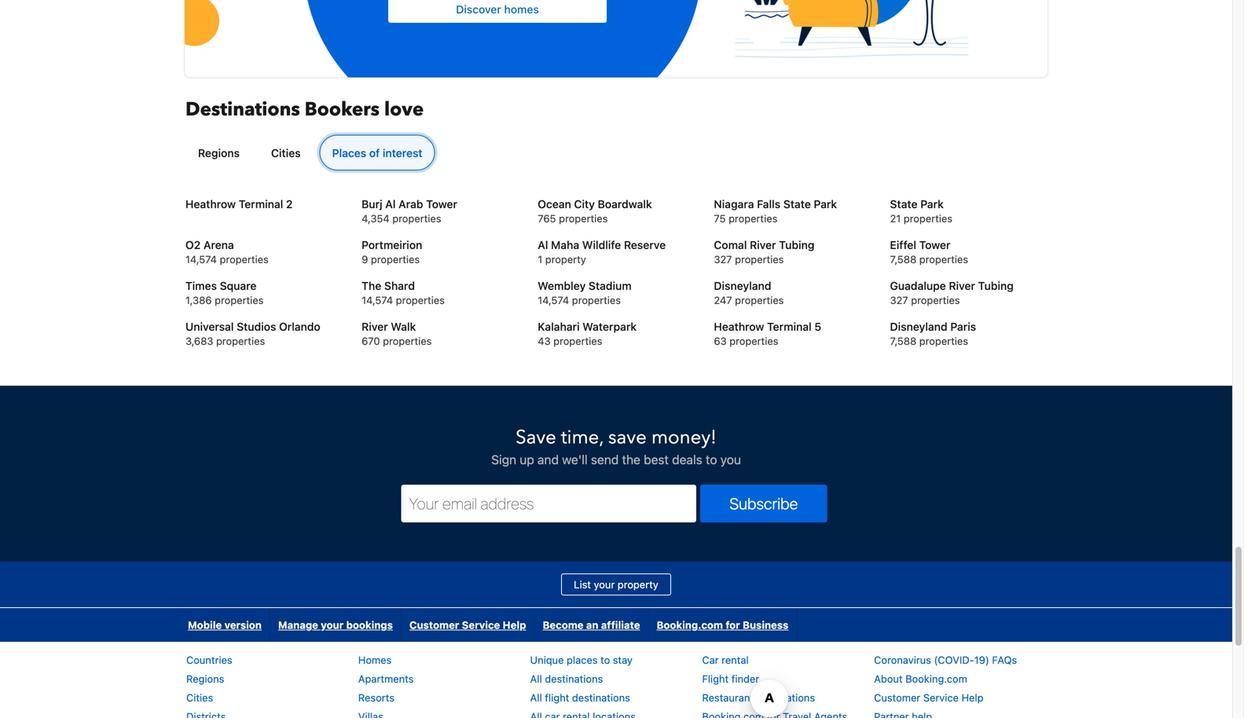 Task type: describe. For each thing, give the bounding box(es) containing it.
unique
[[530, 655, 564, 666]]

discover
[[456, 3, 502, 16]]

stay
[[613, 655, 633, 666]]

properties inside guadalupe river tubing 327 properties
[[912, 294, 960, 306]]

properties inside o2 arena 14,574 properties
[[220, 253, 269, 265]]

maha
[[551, 239, 580, 252]]

version
[[225, 620, 262, 631]]

kalahari waterpark link
[[538, 319, 695, 335]]

and
[[538, 452, 559, 467]]

5
[[815, 320, 822, 333]]

resorts
[[358, 692, 395, 704]]

save time, save money! footer
[[0, 385, 1233, 719]]

14,574 for o2
[[186, 253, 217, 265]]

properties inside the "times square 1,386 properties"
[[215, 294, 264, 306]]

the shard link
[[362, 278, 519, 294]]

1 vertical spatial destinations
[[572, 692, 631, 704]]

9
[[362, 253, 368, 265]]

countries link
[[186, 655, 232, 666]]

navigation inside save time, save money! footer
[[180, 609, 798, 642]]

countries regions cities
[[186, 655, 232, 704]]

save time, save money! sign up and we'll send the best deals to you
[[492, 425, 741, 467]]

cities link
[[186, 692, 213, 704]]

resorts link
[[358, 692, 395, 704]]

property inside save time, save money! footer
[[618, 579, 659, 591]]

0 vertical spatial destinations
[[545, 673, 603, 685]]

sign
[[492, 452, 517, 467]]

properties inside the shard 14,574 properties
[[396, 294, 445, 306]]

2 all from the top
[[530, 692, 542, 704]]

properties inside disneyland paris 7,588 properties
[[920, 335, 969, 347]]

bookings
[[346, 620, 393, 631]]

for
[[726, 620, 741, 631]]

comal river tubing link
[[714, 237, 871, 253]]

properties inside 'disneyland 247 properties'
[[735, 294, 784, 306]]

14,574 for the
[[362, 294, 393, 306]]

restaurant
[[703, 692, 754, 704]]

2
[[286, 198, 293, 211]]

times square link
[[186, 278, 342, 294]]

guadalupe river tubing 327 properties
[[891, 279, 1014, 306]]

places of interest button
[[320, 135, 435, 171]]

subscribe button
[[701, 485, 828, 523]]

stadium
[[589, 279, 632, 292]]

cities button
[[259, 135, 313, 171]]

heathrow for heathrow terminal 2
[[186, 198, 236, 211]]

eiffel tower link
[[891, 237, 1047, 253]]

eiffel
[[891, 239, 917, 252]]

ocean city boardwalk 765 properties
[[538, 198, 652, 224]]

become
[[543, 620, 584, 631]]

properties inside the heathrow terminal 5 63 properties
[[730, 335, 779, 347]]

cities inside countries regions cities
[[186, 692, 213, 704]]

43
[[538, 335, 551, 347]]

disneyland for 247
[[714, 279, 772, 292]]

burj
[[362, 198, 383, 211]]

al maha wildlife reserve 1 property
[[538, 239, 666, 265]]

ocean city boardwalk link
[[538, 196, 695, 212]]

boardwalk
[[598, 198, 652, 211]]

coronavirus (covid-19) faqs link
[[875, 655, 1018, 666]]

properties inside 'eiffel tower 7,588 properties'
[[920, 253, 969, 265]]

all flight destinations link
[[530, 692, 631, 704]]

customer service help
[[410, 620, 526, 631]]

properties inside universal studios orlando 3,683 properties
[[216, 335, 265, 347]]

river inside river walk 670 properties
[[362, 320, 388, 333]]

interest
[[383, 147, 423, 160]]

customer inside coronavirus (covid-19) faqs about booking.com customer service help
[[875, 692, 921, 704]]

7,588 for disneyland
[[891, 335, 917, 347]]

become an affiliate
[[543, 620, 640, 631]]

properties inside state park 21 properties
[[904, 213, 953, 224]]

portmeirion 9 properties
[[362, 239, 422, 265]]

service inside coronavirus (covid-19) faqs about booking.com customer service help
[[924, 692, 959, 704]]

car rental link
[[703, 655, 749, 666]]

7,588 for eiffel
[[891, 253, 917, 265]]

service inside navigation
[[462, 620, 500, 631]]

arab
[[399, 198, 423, 211]]

niagara falls state park 75 properties
[[714, 198, 838, 224]]

finder
[[732, 673, 760, 685]]

kalahari
[[538, 320, 580, 333]]

faqs
[[993, 655, 1018, 666]]

deals
[[672, 452, 703, 467]]

comal
[[714, 239, 747, 252]]

(covid-
[[935, 655, 975, 666]]

help inside navigation
[[503, 620, 526, 631]]

love
[[384, 97, 424, 123]]

kalahari waterpark 43 properties
[[538, 320, 637, 347]]

75
[[714, 213, 726, 224]]

square
[[220, 279, 257, 292]]

park inside niagara falls state park 75 properties
[[814, 198, 838, 211]]

list
[[574, 579, 591, 591]]

about booking.com link
[[875, 673, 968, 685]]

save
[[516, 425, 557, 451]]

money!
[[652, 425, 717, 451]]

an
[[586, 620, 599, 631]]

regions link
[[186, 673, 224, 685]]

portmeirion
[[362, 239, 422, 252]]

terminal for 5
[[768, 320, 812, 333]]

times square 1,386 properties
[[186, 279, 264, 306]]

al maha wildlife reserve link
[[538, 237, 695, 253]]

cities inside button
[[271, 147, 301, 160]]

properties inside ocean city boardwalk 765 properties
[[559, 213, 608, 224]]

heathrow terminal 5 link
[[714, 319, 871, 335]]

river walk 670 properties
[[362, 320, 432, 347]]

tubing for comal river tubing
[[779, 239, 815, 252]]

heathrow terminal 5 63 properties
[[714, 320, 822, 347]]

customer service help link for about booking.com
[[875, 692, 984, 704]]

flight
[[703, 673, 729, 685]]



Task type: locate. For each thing, give the bounding box(es) containing it.
eiffel tower 7,588 properties
[[891, 239, 969, 265]]

1 horizontal spatial cities
[[271, 147, 301, 160]]

0 vertical spatial help
[[503, 620, 526, 631]]

destinations
[[545, 673, 603, 685], [572, 692, 631, 704]]

up
[[520, 452, 535, 467]]

discover homes
[[456, 3, 539, 16]]

tubing inside comal river tubing 327 properties
[[779, 239, 815, 252]]

properties down square
[[215, 294, 264, 306]]

booking.com inside navigation
[[657, 620, 723, 631]]

0 horizontal spatial tubing
[[779, 239, 815, 252]]

properties down falls
[[729, 213, 778, 224]]

rental
[[722, 655, 749, 666]]

cities down regions link
[[186, 692, 213, 704]]

niagara
[[714, 198, 755, 211]]

regions
[[198, 147, 240, 160], [186, 673, 224, 685]]

14,574 inside the wembley stadium 14,574 properties
[[538, 294, 569, 306]]

al inside al maha wildlife reserve 1 property
[[538, 239, 548, 252]]

customer service help link for manage your bookings
[[402, 609, 534, 642]]

best
[[644, 452, 669, 467]]

places
[[567, 655, 598, 666]]

heathrow
[[186, 198, 236, 211], [714, 320, 765, 333]]

0 vertical spatial disneyland
[[714, 279, 772, 292]]

properties inside niagara falls state park 75 properties
[[729, 213, 778, 224]]

0 horizontal spatial disneyland
[[714, 279, 772, 292]]

1 vertical spatial customer service help link
[[875, 692, 984, 704]]

river for comal
[[750, 239, 777, 252]]

help left become
[[503, 620, 526, 631]]

1 horizontal spatial tower
[[920, 239, 951, 252]]

to inside save time, save money! sign up and we'll send the best deals to you
[[706, 452, 718, 467]]

apartments
[[358, 673, 414, 685]]

properties right 21
[[904, 213, 953, 224]]

your for list
[[594, 579, 615, 591]]

327 down 'comal'
[[714, 253, 733, 265]]

your right list
[[594, 579, 615, 591]]

1 vertical spatial al
[[538, 239, 548, 252]]

state inside niagara falls state park 75 properties
[[784, 198, 811, 211]]

0 horizontal spatial state
[[784, 198, 811, 211]]

o2 arena 14,574 properties
[[186, 239, 269, 265]]

heathrow up arena
[[186, 198, 236, 211]]

7,588 inside 'eiffel tower 7,588 properties'
[[891, 253, 917, 265]]

properties down guadalupe
[[912, 294, 960, 306]]

terminal for 2
[[239, 198, 283, 211]]

2 state from the left
[[891, 198, 918, 211]]

1 horizontal spatial tubing
[[979, 279, 1014, 292]]

properties inside kalahari waterpark 43 properties
[[554, 335, 603, 347]]

flight finder link
[[703, 673, 760, 685]]

0 horizontal spatial 14,574
[[186, 253, 217, 265]]

1 horizontal spatial to
[[706, 452, 718, 467]]

property inside al maha wildlife reserve 1 property
[[546, 253, 586, 265]]

14,574
[[186, 253, 217, 265], [362, 294, 393, 306], [538, 294, 569, 306]]

homes link
[[358, 655, 392, 666]]

properties inside portmeirion 9 properties
[[371, 253, 420, 265]]

1 vertical spatial tubing
[[979, 279, 1014, 292]]

terminal inside 'heathrow terminal 2' link
[[239, 198, 283, 211]]

river
[[750, 239, 777, 252], [949, 279, 976, 292], [362, 320, 388, 333]]

the
[[362, 279, 382, 292]]

0 horizontal spatial customer service help link
[[402, 609, 534, 642]]

customer right bookings
[[410, 620, 460, 631]]

river for guadalupe
[[949, 279, 976, 292]]

2 horizontal spatial 14,574
[[538, 294, 569, 306]]

regions inside button
[[198, 147, 240, 160]]

1 horizontal spatial 14,574
[[362, 294, 393, 306]]

tubing down niagara falls state park 75 properties
[[779, 239, 815, 252]]

become an affiliate link
[[535, 609, 648, 642]]

0 horizontal spatial terminal
[[239, 198, 283, 211]]

1 7,588 from the top
[[891, 253, 917, 265]]

manage your bookings link
[[270, 609, 401, 642]]

your right manage
[[321, 620, 344, 631]]

properties down the shard link
[[396, 294, 445, 306]]

327 for comal river tubing
[[714, 253, 733, 265]]

765
[[538, 213, 556, 224]]

1 horizontal spatial al
[[538, 239, 548, 252]]

heathrow inside the heathrow terminal 5 63 properties
[[714, 320, 765, 333]]

2 park from the left
[[921, 198, 944, 211]]

state
[[784, 198, 811, 211], [891, 198, 918, 211]]

1 vertical spatial booking.com
[[906, 673, 968, 685]]

327 for guadalupe river tubing
[[891, 294, 909, 306]]

0 horizontal spatial al
[[385, 198, 396, 211]]

0 horizontal spatial booking.com
[[657, 620, 723, 631]]

0 horizontal spatial to
[[601, 655, 610, 666]]

14,574 for wembley
[[538, 294, 569, 306]]

327 inside comal river tubing 327 properties
[[714, 253, 733, 265]]

Your email address email field
[[401, 485, 697, 523]]

properties down portmeirion on the top
[[371, 253, 420, 265]]

affiliate
[[601, 620, 640, 631]]

1 horizontal spatial state
[[891, 198, 918, 211]]

0 vertical spatial cities
[[271, 147, 301, 160]]

1 vertical spatial cities
[[186, 692, 213, 704]]

1 all from the top
[[530, 673, 542, 685]]

0 vertical spatial tower
[[426, 198, 458, 211]]

1 vertical spatial your
[[321, 620, 344, 631]]

o2
[[186, 239, 201, 252]]

0 vertical spatial terminal
[[239, 198, 283, 211]]

0 vertical spatial regions
[[198, 147, 240, 160]]

19)
[[975, 655, 990, 666]]

to left stay
[[601, 655, 610, 666]]

booking.com down 'coronavirus (covid-19) faqs' link
[[906, 673, 968, 685]]

heathrow for heathrow terminal 5 63 properties
[[714, 320, 765, 333]]

tubing for guadalupe river tubing
[[979, 279, 1014, 292]]

times
[[186, 279, 217, 292]]

o2 arena link
[[186, 237, 342, 253]]

all left flight
[[530, 692, 542, 704]]

list your property link
[[562, 574, 671, 596]]

1 vertical spatial river
[[949, 279, 976, 292]]

1 vertical spatial heathrow
[[714, 320, 765, 333]]

14,574 down o2
[[186, 253, 217, 265]]

park inside state park 21 properties
[[921, 198, 944, 211]]

0 horizontal spatial tower
[[426, 198, 458, 211]]

0 vertical spatial al
[[385, 198, 396, 211]]

properties inside the wembley stadium 14,574 properties
[[572, 294, 621, 306]]

disneyland inside 'disneyland 247 properties'
[[714, 279, 772, 292]]

help
[[503, 620, 526, 631], [962, 692, 984, 704]]

1 vertical spatial disneyland
[[891, 320, 948, 333]]

burj al arab tower link
[[362, 196, 519, 212]]

0 horizontal spatial help
[[503, 620, 526, 631]]

terminal inside the heathrow terminal 5 63 properties
[[768, 320, 812, 333]]

places
[[332, 147, 367, 160]]

0 vertical spatial customer
[[410, 620, 460, 631]]

river up 670
[[362, 320, 388, 333]]

tab list containing regions
[[179, 135, 1047, 171]]

14,574 down the
[[362, 294, 393, 306]]

river inside comal river tubing 327 properties
[[750, 239, 777, 252]]

disneyland paris 7,588 properties
[[891, 320, 977, 347]]

1 horizontal spatial your
[[594, 579, 615, 591]]

disneyland down guadalupe
[[891, 320, 948, 333]]

park up comal river tubing link
[[814, 198, 838, 211]]

niagara falls state park link
[[714, 196, 871, 212]]

0 vertical spatial property
[[546, 253, 586, 265]]

2 vertical spatial river
[[362, 320, 388, 333]]

0 vertical spatial 7,588
[[891, 253, 917, 265]]

destinations down all destinations link on the left of page
[[572, 692, 631, 704]]

7,588 inside disneyland paris 7,588 properties
[[891, 335, 917, 347]]

0 vertical spatial to
[[706, 452, 718, 467]]

state inside state park 21 properties
[[891, 198, 918, 211]]

1 horizontal spatial customer
[[875, 692, 921, 704]]

al up the 1
[[538, 239, 548, 252]]

0 vertical spatial heathrow
[[186, 198, 236, 211]]

1 vertical spatial property
[[618, 579, 659, 591]]

properties inside comal river tubing 327 properties
[[735, 253, 784, 265]]

1 horizontal spatial service
[[924, 692, 959, 704]]

mobile
[[188, 620, 222, 631]]

disneyland up 247
[[714, 279, 772, 292]]

1 vertical spatial to
[[601, 655, 610, 666]]

to inside unique places to stay all destinations all flight destinations
[[601, 655, 610, 666]]

1 horizontal spatial 327
[[891, 294, 909, 306]]

coronavirus
[[875, 655, 932, 666]]

tab list
[[179, 135, 1047, 171]]

waterpark
[[583, 320, 637, 333]]

customer inside navigation
[[410, 620, 460, 631]]

state up 21
[[891, 198, 918, 211]]

0 horizontal spatial 327
[[714, 253, 733, 265]]

your inside manage your bookings link
[[321, 620, 344, 631]]

tower inside burj al arab tower 4,354 properties
[[426, 198, 458, 211]]

time,
[[561, 425, 604, 451]]

your
[[594, 579, 615, 591], [321, 620, 344, 631]]

7,588 down guadalupe
[[891, 335, 917, 347]]

tower inside 'eiffel tower 7,588 properties'
[[920, 239, 951, 252]]

tubing down eiffel tower link
[[979, 279, 1014, 292]]

properties down kalahari
[[554, 335, 603, 347]]

regions button
[[186, 135, 252, 171]]

property down maha
[[546, 253, 586, 265]]

1 vertical spatial terminal
[[768, 320, 812, 333]]

booking.com inside coronavirus (covid-19) faqs about booking.com customer service help
[[906, 673, 968, 685]]

1 horizontal spatial help
[[962, 692, 984, 704]]

about
[[875, 673, 903, 685]]

tower right eiffel
[[920, 239, 951, 252]]

river inside guadalupe river tubing 327 properties
[[949, 279, 976, 292]]

navigation
[[180, 609, 798, 642]]

orlando
[[279, 320, 321, 333]]

city
[[574, 198, 595, 211]]

regions down destinations
[[198, 147, 240, 160]]

1 horizontal spatial river
[[750, 239, 777, 252]]

terminal left 5
[[768, 320, 812, 333]]

1 vertical spatial 327
[[891, 294, 909, 306]]

unique places to stay link
[[530, 655, 633, 666]]

places of interest
[[332, 147, 423, 160]]

your for manage
[[321, 620, 344, 631]]

7,588
[[891, 253, 917, 265], [891, 335, 917, 347]]

properties down paris
[[920, 335, 969, 347]]

0 vertical spatial 327
[[714, 253, 733, 265]]

customer
[[410, 620, 460, 631], [875, 692, 921, 704]]

0 vertical spatial service
[[462, 620, 500, 631]]

your inside list your property link
[[594, 579, 615, 591]]

2 7,588 from the top
[[891, 335, 917, 347]]

of
[[369, 147, 380, 160]]

properties down city
[[559, 213, 608, 224]]

arena
[[204, 239, 234, 252]]

destinations bookers love
[[186, 97, 424, 123]]

7,588 down eiffel
[[891, 253, 917, 265]]

properties down 'studios'
[[216, 335, 265, 347]]

1 horizontal spatial customer service help link
[[875, 692, 984, 704]]

subscribe
[[730, 494, 798, 513]]

4,354
[[362, 213, 390, 224]]

disneyland
[[714, 279, 772, 292], [891, 320, 948, 333]]

cities down destinations bookers love
[[271, 147, 301, 160]]

properties down arab
[[393, 213, 442, 224]]

river right 'comal'
[[750, 239, 777, 252]]

1 horizontal spatial booking.com
[[906, 673, 968, 685]]

heathrow up 63
[[714, 320, 765, 333]]

properties inside burj al arab tower 4,354 properties
[[393, 213, 442, 224]]

destinations
[[186, 97, 300, 123]]

wembley
[[538, 279, 586, 292]]

destinations up 'all flight destinations' link at the bottom
[[545, 673, 603, 685]]

navigation containing mobile version
[[180, 609, 798, 642]]

0 horizontal spatial your
[[321, 620, 344, 631]]

unique places to stay all destinations all flight destinations
[[530, 655, 633, 704]]

properties down eiffel tower link
[[920, 253, 969, 265]]

1 vertical spatial all
[[530, 692, 542, 704]]

0 horizontal spatial property
[[546, 253, 586, 265]]

tubing inside guadalupe river tubing 327 properties
[[979, 279, 1014, 292]]

properties right 63
[[730, 335, 779, 347]]

tubing
[[779, 239, 815, 252], [979, 279, 1014, 292]]

manage your bookings
[[278, 620, 393, 631]]

0 vertical spatial all
[[530, 673, 542, 685]]

1 vertical spatial customer
[[875, 692, 921, 704]]

al right burj
[[385, 198, 396, 211]]

14,574 down wembley
[[538, 294, 569, 306]]

0 horizontal spatial river
[[362, 320, 388, 333]]

all destinations link
[[530, 673, 603, 685]]

327 inside guadalupe river tubing 327 properties
[[891, 294, 909, 306]]

1 park from the left
[[814, 198, 838, 211]]

universal studios orlando 3,683 properties
[[186, 320, 321, 347]]

heathrow terminal 2
[[186, 198, 293, 211]]

studios
[[237, 320, 276, 333]]

al inside burj al arab tower 4,354 properties
[[385, 198, 396, 211]]

1 horizontal spatial park
[[921, 198, 944, 211]]

0 horizontal spatial customer
[[410, 620, 460, 631]]

670
[[362, 335, 380, 347]]

0 vertical spatial river
[[750, 239, 777, 252]]

you
[[721, 452, 741, 467]]

guadalupe river tubing link
[[891, 278, 1047, 294]]

1 vertical spatial service
[[924, 692, 959, 704]]

homes apartments resorts
[[358, 655, 414, 704]]

0 vertical spatial customer service help link
[[402, 609, 534, 642]]

1 vertical spatial help
[[962, 692, 984, 704]]

properties inside river walk 670 properties
[[383, 335, 432, 347]]

help down 19)
[[962, 692, 984, 704]]

terminal left 2
[[239, 198, 283, 211]]

guadalupe
[[891, 279, 947, 292]]

river up paris
[[949, 279, 976, 292]]

tower right arab
[[426, 198, 458, 211]]

properties up the heathrow terminal 5 63 properties
[[735, 294, 784, 306]]

properties down o2 arena link
[[220, 253, 269, 265]]

to left you
[[706, 452, 718, 467]]

1 horizontal spatial disneyland
[[891, 320, 948, 333]]

1 horizontal spatial terminal
[[768, 320, 812, 333]]

the
[[622, 452, 641, 467]]

all down unique
[[530, 673, 542, 685]]

0 horizontal spatial cities
[[186, 692, 213, 704]]

14,574 inside o2 arena 14,574 properties
[[186, 253, 217, 265]]

customer down about
[[875, 692, 921, 704]]

0 horizontal spatial service
[[462, 620, 500, 631]]

1 vertical spatial regions
[[186, 673, 224, 685]]

1 horizontal spatial property
[[618, 579, 659, 591]]

properties down walk
[[383, 335, 432, 347]]

properties down stadium
[[572, 294, 621, 306]]

shard
[[384, 279, 415, 292]]

disneyland for paris
[[891, 320, 948, 333]]

0 horizontal spatial park
[[814, 198, 838, 211]]

help inside coronavirus (covid-19) faqs about booking.com customer service help
[[962, 692, 984, 704]]

booking.com up car
[[657, 620, 723, 631]]

1 vertical spatial 7,588
[[891, 335, 917, 347]]

0 vertical spatial tubing
[[779, 239, 815, 252]]

manage
[[278, 620, 318, 631]]

mobile version link
[[180, 609, 270, 642]]

disneyland inside disneyland paris 7,588 properties
[[891, 320, 948, 333]]

0 vertical spatial booking.com
[[657, 620, 723, 631]]

properties
[[393, 213, 442, 224], [559, 213, 608, 224], [729, 213, 778, 224], [904, 213, 953, 224], [220, 253, 269, 265], [371, 253, 420, 265], [735, 253, 784, 265], [920, 253, 969, 265], [215, 294, 264, 306], [396, 294, 445, 306], [572, 294, 621, 306], [735, 294, 784, 306], [912, 294, 960, 306], [216, 335, 265, 347], [383, 335, 432, 347], [554, 335, 603, 347], [730, 335, 779, 347], [920, 335, 969, 347]]

1 horizontal spatial heathrow
[[714, 320, 765, 333]]

regions down the countries
[[186, 673, 224, 685]]

327 down guadalupe
[[891, 294, 909, 306]]

63
[[714, 335, 727, 347]]

0 vertical spatial your
[[594, 579, 615, 591]]

we'll
[[562, 452, 588, 467]]

park up 'eiffel tower 7,588 properties'
[[921, 198, 944, 211]]

regions inside countries regions cities
[[186, 673, 224, 685]]

2 horizontal spatial river
[[949, 279, 976, 292]]

1 state from the left
[[784, 198, 811, 211]]

all
[[530, 673, 542, 685], [530, 692, 542, 704]]

properties down 'comal'
[[735, 253, 784, 265]]

0 horizontal spatial heathrow
[[186, 198, 236, 211]]

paris
[[951, 320, 977, 333]]

property up affiliate
[[618, 579, 659, 591]]

1 vertical spatial tower
[[920, 239, 951, 252]]

14,574 inside the shard 14,574 properties
[[362, 294, 393, 306]]

state right falls
[[784, 198, 811, 211]]



Task type: vqa. For each thing, say whether or not it's contained in the screenshot.


